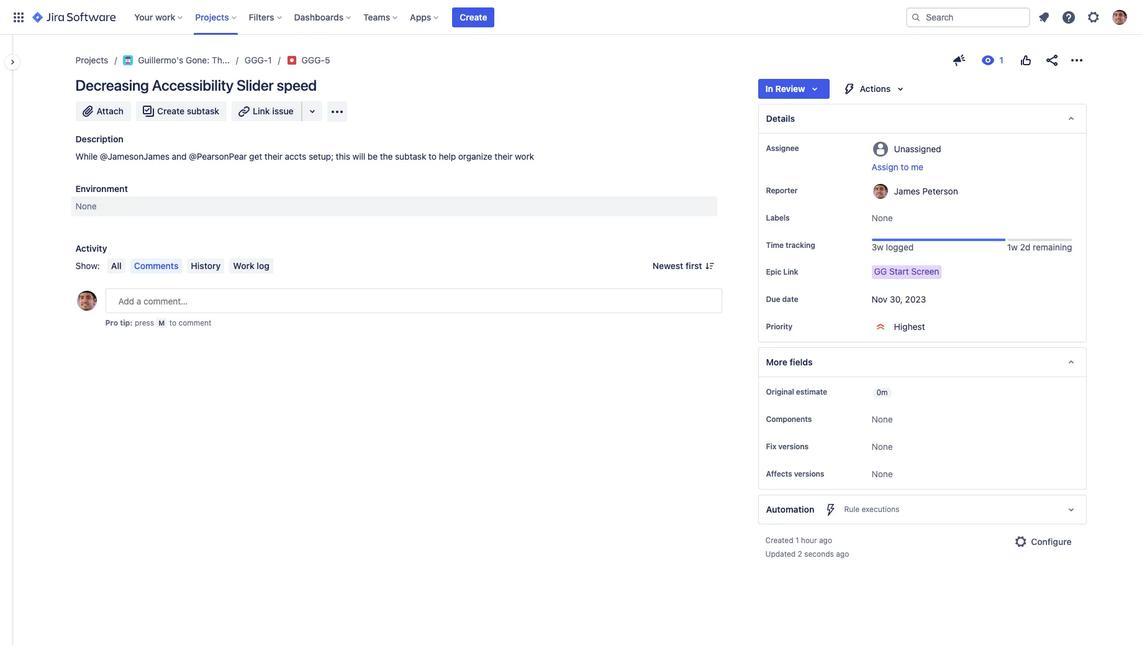 Task type: locate. For each thing, give the bounding box(es) containing it.
peterson
[[923, 186, 959, 196]]

log
[[257, 260, 270, 271]]

1 vertical spatial create
[[157, 106, 185, 116]]

ggg-
[[245, 55, 268, 65], [302, 55, 325, 65]]

due date pin to top. only you can see pinned fields. image
[[801, 295, 811, 305]]

1 horizontal spatial 1
[[796, 536, 799, 545]]

ago right seconds
[[837, 550, 850, 559]]

projects up decreasing
[[76, 55, 108, 65]]

fields
[[790, 357, 813, 368]]

while @jamesonjames and @pearsonpear get their accts setup; this will be the subtask to help organize their work
[[76, 151, 534, 162]]

epic link
[[767, 267, 799, 277]]

more fields
[[767, 357, 813, 368]]

none
[[76, 201, 97, 211], [872, 213, 894, 223], [872, 414, 894, 425], [872, 441, 894, 452], [872, 469, 894, 479]]

estimate
[[797, 387, 828, 397]]

gg start screen link
[[872, 266, 942, 279]]

projects
[[195, 11, 229, 22], [76, 55, 108, 65]]

issue
[[272, 106, 294, 116]]

0 vertical spatial 1
[[268, 55, 272, 65]]

in
[[766, 83, 774, 94]]

actions image
[[1070, 53, 1085, 68]]

0 horizontal spatial create
[[157, 106, 185, 116]]

1 horizontal spatial their
[[495, 151, 513, 162]]

actions
[[860, 83, 891, 94]]

projects up 'th...'
[[195, 11, 229, 22]]

1 their from the left
[[265, 151, 283, 162]]

projects inside 'popup button'
[[195, 11, 229, 22]]

0 horizontal spatial work
[[155, 11, 175, 22]]

your
[[134, 11, 153, 22]]

their right organize
[[495, 151, 513, 162]]

link left issue
[[253, 106, 270, 116]]

gg start screen
[[875, 266, 940, 277]]

1 vertical spatial versions
[[795, 469, 825, 479]]

1 horizontal spatial projects
[[195, 11, 229, 22]]

subtask down decreasing accessibility slider speed
[[187, 106, 219, 116]]

0 vertical spatial create
[[460, 11, 488, 22]]

create inside "button"
[[157, 106, 185, 116]]

menu bar
[[105, 259, 276, 273]]

screen
[[912, 266, 940, 277]]

newest first
[[653, 260, 703, 271]]

projects link
[[76, 53, 108, 68]]

1 horizontal spatial work
[[515, 151, 534, 162]]

create for create
[[460, 11, 488, 22]]

versions down fix versions pin to top. only you can see pinned fields. image
[[795, 469, 825, 479]]

unassigned
[[895, 143, 942, 154]]

2 ggg- from the left
[[302, 55, 325, 65]]

this
[[336, 151, 350, 162]]

help
[[439, 151, 456, 162]]

0 vertical spatial projects
[[195, 11, 229, 22]]

create subtask button
[[136, 101, 227, 121]]

affects
[[767, 469, 793, 479]]

create inside button
[[460, 11, 488, 22]]

guillermo's gone: th... link
[[123, 53, 230, 68]]

subtask inside "button"
[[187, 106, 219, 116]]

0 horizontal spatial their
[[265, 151, 283, 162]]

first
[[686, 260, 703, 271]]

@jamesonjames
[[100, 151, 170, 162]]

bug image
[[287, 55, 297, 65]]

more
[[767, 357, 788, 368]]

1 ggg- from the left
[[245, 55, 268, 65]]

work inside your work "dropdown button"
[[155, 11, 175, 22]]

sidebar navigation image
[[0, 50, 27, 75]]

get
[[249, 151, 262, 162]]

guillermo's
[[138, 55, 183, 65]]

actions button
[[836, 79, 916, 99]]

accessibility
[[152, 76, 234, 94]]

to left help in the top left of the page
[[429, 151, 437, 162]]

menu bar containing all
[[105, 259, 276, 273]]

ggg-1 link
[[245, 53, 272, 68]]

0 vertical spatial subtask
[[187, 106, 219, 116]]

0 horizontal spatial ggg-
[[245, 55, 268, 65]]

0 vertical spatial link
[[253, 106, 270, 116]]

to left 'me' at the top right of page
[[901, 162, 909, 172]]

automation
[[767, 504, 815, 515]]

versions
[[779, 442, 809, 451], [795, 469, 825, 479]]

comments button
[[130, 259, 182, 273]]

1 horizontal spatial subtask
[[395, 151, 427, 162]]

1 inside 'created 1 hour ago updated 2 seconds ago'
[[796, 536, 799, 545]]

0 horizontal spatial to
[[169, 318, 177, 328]]

link
[[253, 106, 270, 116], [784, 267, 799, 277]]

subtask
[[187, 106, 219, 116], [395, 151, 427, 162]]

tracking
[[786, 241, 816, 250]]

history button
[[187, 259, 225, 273]]

remaining
[[1033, 242, 1073, 252]]

will
[[353, 151, 365, 162]]

1 left bug icon
[[268, 55, 272, 65]]

help image
[[1062, 10, 1077, 25]]

0 vertical spatial ago
[[820, 536, 833, 545]]

to right m
[[169, 318, 177, 328]]

more fields element
[[759, 348, 1087, 377]]

link inside button
[[253, 106, 270, 116]]

environment
[[76, 183, 128, 194]]

projects for projects 'popup button'
[[195, 11, 229, 22]]

@pearsonpear
[[189, 151, 247, 162]]

versions right fix
[[779, 442, 809, 451]]

ago up seconds
[[820, 536, 833, 545]]

assign to me
[[872, 162, 924, 172]]

your profile and settings image
[[1113, 10, 1128, 25]]

1 horizontal spatial ggg-
[[302, 55, 325, 65]]

their
[[265, 151, 283, 162], [495, 151, 513, 162]]

1 horizontal spatial ago
[[837, 550, 850, 559]]

notifications image
[[1037, 10, 1052, 25]]

fix
[[767, 442, 777, 451]]

work right the your
[[155, 11, 175, 22]]

1
[[268, 55, 272, 65], [796, 536, 799, 545]]

teams button
[[360, 7, 403, 27]]

work right organize
[[515, 151, 534, 162]]

filters
[[249, 11, 274, 22]]

jira software image
[[32, 10, 116, 25], [32, 10, 116, 25]]

their right get
[[265, 151, 283, 162]]

0 horizontal spatial projects
[[76, 55, 108, 65]]

1 vertical spatial projects
[[76, 55, 108, 65]]

0 vertical spatial versions
[[779, 442, 809, 451]]

apps button
[[407, 7, 444, 27]]

james peterson
[[895, 186, 959, 196]]

1 vertical spatial link
[[784, 267, 799, 277]]

1 horizontal spatial link
[[784, 267, 799, 277]]

setup;
[[309, 151, 334, 162]]

details element
[[759, 104, 1087, 134]]

automation element
[[759, 495, 1087, 525]]

be
[[368, 151, 378, 162]]

updated
[[766, 550, 796, 559]]

0 vertical spatial work
[[155, 11, 175, 22]]

apps
[[410, 11, 431, 22]]

time
[[767, 241, 784, 250]]

create
[[460, 11, 488, 22], [157, 106, 185, 116]]

ggg- left the copy link to issue image at the left of page
[[302, 55, 325, 65]]

banner
[[0, 0, 1143, 35]]

0 horizontal spatial 1
[[268, 55, 272, 65]]

1 horizontal spatial create
[[460, 11, 488, 22]]

0 horizontal spatial subtask
[[187, 106, 219, 116]]

subtask right the
[[395, 151, 427, 162]]

ggg- up the slider at the left of page
[[245, 55, 268, 65]]

0 horizontal spatial ago
[[820, 536, 833, 545]]

projects for projects link
[[76, 55, 108, 65]]

link right epic
[[784, 267, 799, 277]]

nov 30, 2023
[[872, 294, 927, 305]]

filters button
[[245, 7, 287, 27]]

3w
[[872, 242, 884, 252]]

ggg-5
[[302, 55, 330, 65]]

create down accessibility
[[157, 106, 185, 116]]

1 left hour
[[796, 536, 799, 545]]

create right apps dropdown button
[[460, 11, 488, 22]]

work
[[233, 260, 255, 271]]

highest
[[895, 322, 926, 332]]

link issue
[[253, 106, 294, 116]]

assign to me button
[[872, 161, 1074, 173]]

ago
[[820, 536, 833, 545], [837, 550, 850, 559]]

1 vertical spatial 1
[[796, 536, 799, 545]]

m
[[159, 319, 165, 327]]

create button
[[453, 7, 495, 27]]

2 horizontal spatial to
[[901, 162, 909, 172]]

0 horizontal spatial link
[[253, 106, 270, 116]]



Task type: describe. For each thing, give the bounding box(es) containing it.
2023
[[906, 294, 927, 305]]

date
[[783, 295, 799, 304]]

created 1 hour ago updated 2 seconds ago
[[766, 536, 850, 559]]

pro
[[105, 318, 118, 328]]

newest first image
[[705, 261, 715, 271]]

Search field
[[907, 7, 1031, 27]]

in review button
[[759, 79, 831, 99]]

nov
[[872, 294, 888, 305]]

priority pin to top. only you can see pinned fields. image
[[795, 322, 805, 332]]

profile image of james peterson image
[[77, 291, 97, 311]]

activity
[[76, 243, 107, 254]]

teams
[[364, 11, 390, 22]]

30,
[[890, 294, 903, 305]]

link web pages and more image
[[305, 104, 320, 119]]

attach button
[[76, 101, 131, 121]]

fix versions pin to top. only you can see pinned fields. image
[[812, 442, 822, 452]]

1 for created
[[796, 536, 799, 545]]

1 for ggg-
[[268, 55, 272, 65]]

1 vertical spatial subtask
[[395, 151, 427, 162]]

link issue button
[[232, 101, 302, 121]]

settings image
[[1087, 10, 1102, 25]]

and
[[172, 151, 187, 162]]

configure
[[1032, 537, 1072, 547]]

rule
[[845, 505, 860, 514]]

due date
[[767, 295, 799, 304]]

speed
[[277, 76, 317, 94]]

0m
[[877, 388, 888, 397]]

the
[[380, 151, 393, 162]]

time tracking
[[767, 241, 816, 250]]

1 horizontal spatial to
[[429, 151, 437, 162]]

add app image
[[330, 104, 345, 119]]

ggg- for 5
[[302, 55, 325, 65]]

reporter pin to top. only you can see pinned fields. image
[[801, 186, 811, 196]]

configure link
[[1007, 532, 1080, 552]]

dashboards
[[294, 11, 344, 22]]

work log
[[233, 260, 270, 271]]

banner containing your work
[[0, 0, 1143, 35]]

created
[[766, 536, 794, 545]]

th...
[[212, 55, 230, 65]]

1 vertical spatial work
[[515, 151, 534, 162]]

gg
[[875, 266, 888, 277]]

search image
[[912, 12, 922, 22]]

2 their from the left
[[495, 151, 513, 162]]

rule executions
[[845, 505, 900, 514]]

while
[[76, 151, 98, 162]]

history
[[191, 260, 221, 271]]

3w logged
[[872, 242, 914, 252]]

your work
[[134, 11, 175, 22]]

executions
[[862, 505, 900, 514]]

appswitcher icon image
[[11, 10, 26, 25]]

ggg-1
[[245, 55, 272, 65]]

organize
[[458, 151, 493, 162]]

me
[[912, 162, 924, 172]]

original
[[767, 387, 795, 397]]

fix versions
[[767, 442, 809, 451]]

newest
[[653, 260, 684, 271]]

primary element
[[7, 0, 907, 34]]

all
[[111, 260, 122, 271]]

guillermo's gone: th...
[[138, 55, 230, 65]]

dashboards button
[[291, 7, 356, 27]]

vote options: no one has voted for this issue yet. image
[[1019, 53, 1034, 68]]

guillermo's gone: the game image
[[123, 55, 133, 65]]

all button
[[107, 259, 125, 273]]

hour
[[802, 536, 818, 545]]

newest first button
[[646, 259, 722, 273]]

give feedback image
[[952, 53, 967, 68]]

review
[[776, 83, 806, 94]]

assign
[[872, 162, 899, 172]]

assignee
[[767, 144, 799, 153]]

share image
[[1045, 53, 1060, 68]]

components pin to top. only you can see pinned fields. image
[[815, 415, 825, 425]]

accts
[[285, 151, 307, 162]]

due
[[767, 295, 781, 304]]

your work button
[[131, 7, 188, 27]]

slider
[[237, 76, 274, 94]]

epic
[[767, 267, 782, 277]]

work log button
[[230, 259, 273, 273]]

ggg- for 1
[[245, 55, 268, 65]]

2d
[[1021, 242, 1031, 252]]

Add a comment… field
[[105, 288, 722, 313]]

components
[[767, 415, 812, 424]]

tip:
[[120, 318, 133, 328]]

press
[[135, 318, 154, 328]]

show:
[[76, 260, 100, 271]]

comment
[[179, 318, 212, 328]]

to inside button
[[901, 162, 909, 172]]

1 vertical spatial ago
[[837, 550, 850, 559]]

comments
[[134, 260, 179, 271]]

versions for fix versions
[[779, 442, 809, 451]]

copy link to issue image
[[328, 55, 338, 65]]

priority
[[767, 322, 793, 331]]

pro tip: press m to comment
[[105, 318, 212, 328]]

versions for affects versions
[[795, 469, 825, 479]]

create subtask
[[157, 106, 219, 116]]

details
[[767, 113, 796, 124]]

labels
[[767, 213, 790, 222]]

1w
[[1008, 242, 1018, 252]]

create for create subtask
[[157, 106, 185, 116]]

affects versions
[[767, 469, 825, 479]]

1w 2d remaining
[[1008, 242, 1073, 252]]

reporter
[[767, 186, 798, 195]]



Task type: vqa. For each thing, say whether or not it's contained in the screenshot.
View on the top of page
no



